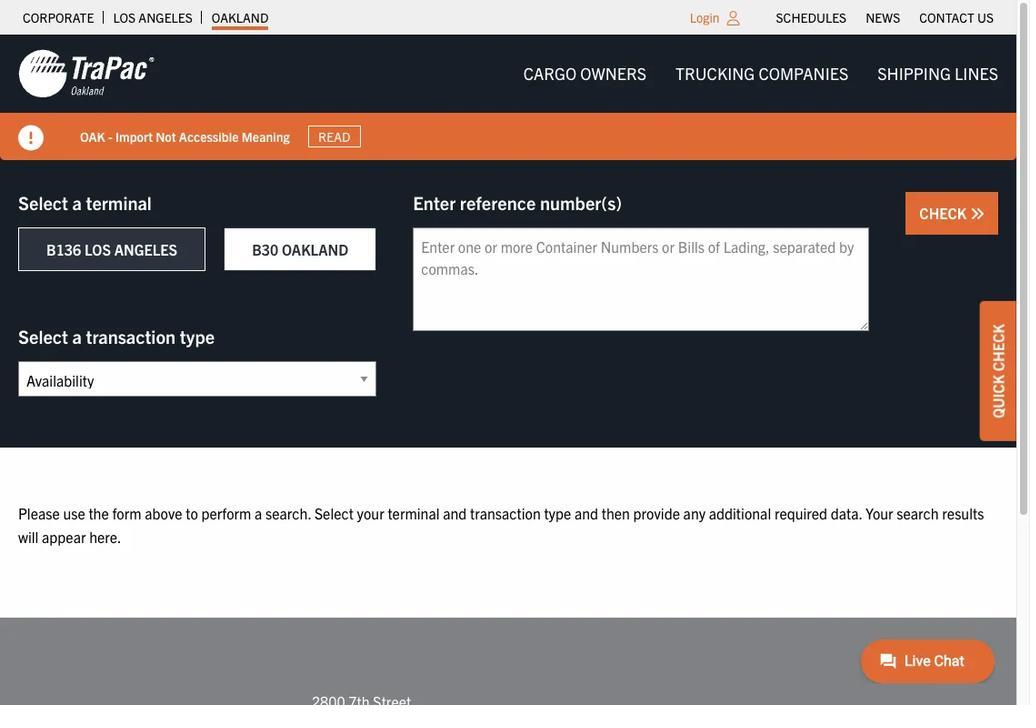 Task type: vqa. For each thing, say whether or not it's contained in the screenshot.
Check inside the Button
yes



Task type: locate. For each thing, give the bounding box(es) containing it.
los
[[113, 9, 136, 25], [85, 240, 111, 258]]

contact us
[[920, 9, 994, 25]]

login
[[690, 9, 720, 25]]

appear
[[42, 527, 86, 545]]

menu bar containing cargo owners
[[509, 55, 1013, 92]]

schedules
[[777, 9, 847, 25]]

oakland
[[212, 9, 269, 25], [282, 240, 349, 258]]

check
[[920, 204, 971, 222], [990, 324, 1008, 371]]

0 vertical spatial los
[[113, 9, 136, 25]]

1 horizontal spatial solid image
[[971, 207, 985, 221]]

select
[[18, 191, 68, 214], [18, 325, 68, 348], [315, 504, 354, 522]]

terminal inside 'please use the form above to perform a search. select your terminal and transaction type and then provide any additional required data. your search results will appear here. quick check'
[[388, 504, 440, 522]]

0 vertical spatial oakland
[[212, 9, 269, 25]]

select down b136 in the top of the page
[[18, 325, 68, 348]]

select left your
[[315, 504, 354, 522]]

oakland right the los angeles
[[212, 9, 269, 25]]

terminal right your
[[388, 504, 440, 522]]

read link
[[308, 125, 361, 148]]

0 horizontal spatial check
[[920, 204, 971, 222]]

banner containing cargo owners
[[0, 35, 1031, 160]]

type
[[180, 325, 215, 348], [544, 504, 572, 522]]

select a terminal
[[18, 191, 152, 214]]

2 and from the left
[[575, 504, 599, 522]]

1 vertical spatial oakland
[[282, 240, 349, 258]]

a for terminal
[[72, 191, 82, 214]]

solid image
[[18, 126, 44, 151], [971, 207, 985, 221]]

0 vertical spatial solid image
[[18, 126, 44, 151]]

b136 los angeles
[[46, 240, 178, 258]]

b30
[[252, 240, 279, 258]]

0 vertical spatial a
[[72, 191, 82, 214]]

1 horizontal spatial transaction
[[470, 504, 541, 522]]

a up b136 in the top of the page
[[72, 191, 82, 214]]

a left search.
[[255, 504, 262, 522]]

1 horizontal spatial terminal
[[388, 504, 440, 522]]

contact
[[920, 9, 975, 25]]

0 vertical spatial type
[[180, 325, 215, 348]]

1 vertical spatial a
[[72, 325, 82, 348]]

any
[[684, 504, 706, 522]]

a inside 'please use the form above to perform a search. select your terminal and transaction type and then provide any additional required data. your search results will appear here. quick check'
[[255, 504, 262, 522]]

0 vertical spatial menu bar
[[767, 5, 1004, 30]]

your
[[357, 504, 385, 522]]

select up b136 in the top of the page
[[18, 191, 68, 214]]

solid image inside banner
[[18, 126, 44, 151]]

banner
[[0, 35, 1031, 160]]

check inside button
[[920, 204, 971, 222]]

select for select a terminal
[[18, 191, 68, 214]]

and
[[443, 504, 467, 522], [575, 504, 599, 522]]

and right your
[[443, 504, 467, 522]]

menu bar down light image
[[509, 55, 1013, 92]]

not
[[156, 128, 176, 144]]

a down b136 in the top of the page
[[72, 325, 82, 348]]

oakland image
[[18, 48, 155, 99]]

oakland right b30
[[282, 240, 349, 258]]

0 horizontal spatial and
[[443, 504, 467, 522]]

data.
[[831, 504, 863, 522]]

please
[[18, 504, 60, 522]]

form
[[112, 504, 142, 522]]

schedules link
[[777, 5, 847, 30]]

1 vertical spatial menu bar
[[509, 55, 1013, 92]]

0 horizontal spatial terminal
[[86, 191, 152, 214]]

use
[[63, 504, 85, 522]]

and left then
[[575, 504, 599, 522]]

0 horizontal spatial oakland
[[212, 9, 269, 25]]

1 vertical spatial transaction
[[470, 504, 541, 522]]

1 vertical spatial select
[[18, 325, 68, 348]]

0 vertical spatial check
[[920, 204, 971, 222]]

2 vertical spatial select
[[315, 504, 354, 522]]

login link
[[690, 9, 720, 25]]

shipping lines
[[878, 63, 999, 84]]

los angeles
[[113, 9, 193, 25]]

owners
[[581, 63, 647, 84]]

1 vertical spatial type
[[544, 504, 572, 522]]

lines
[[955, 63, 999, 84]]

cargo
[[524, 63, 577, 84]]

2 vertical spatial a
[[255, 504, 262, 522]]

cargo owners
[[524, 63, 647, 84]]

transaction
[[86, 325, 176, 348], [470, 504, 541, 522]]

1 vertical spatial terminal
[[388, 504, 440, 522]]

1 vertical spatial check
[[990, 324, 1008, 371]]

1 horizontal spatial type
[[544, 504, 572, 522]]

footer
[[0, 618, 1017, 705]]

angeles left 'oakland' link
[[139, 9, 193, 25]]

1 horizontal spatial and
[[575, 504, 599, 522]]

0 vertical spatial select
[[18, 191, 68, 214]]

perform
[[201, 504, 251, 522]]

1 horizontal spatial los
[[113, 9, 136, 25]]

menu bar
[[767, 5, 1004, 30], [509, 55, 1013, 92]]

1 vertical spatial solid image
[[971, 207, 985, 221]]

contact us link
[[920, 5, 994, 30]]

news link
[[866, 5, 901, 30]]

oak - import not accessible meaning
[[80, 128, 290, 144]]

Enter reference number(s) text field
[[413, 227, 870, 331]]

terminal up b136 los angeles
[[86, 191, 152, 214]]

transaction inside 'please use the form above to perform a search. select your terminal and transaction type and then provide any additional required data. your search results will appear here. quick check'
[[470, 504, 541, 522]]

menu bar up the shipping at the right of page
[[767, 5, 1004, 30]]

terminal
[[86, 191, 152, 214], [388, 504, 440, 522]]

reference
[[460, 191, 536, 214]]

0 horizontal spatial solid image
[[18, 126, 44, 151]]

b136
[[46, 240, 81, 258]]

please use the form above to perform a search. select your terminal and transaction type and then provide any additional required data. your search results will appear here. quick check
[[18, 324, 1008, 545]]

trucking
[[676, 63, 755, 84]]

1 horizontal spatial check
[[990, 324, 1008, 371]]

0 horizontal spatial type
[[180, 325, 215, 348]]

the
[[89, 504, 109, 522]]

select a transaction type
[[18, 325, 215, 348]]

los right the corporate link
[[113, 9, 136, 25]]

search
[[897, 504, 939, 522]]

angeles down select a terminal
[[114, 240, 178, 258]]

a
[[72, 191, 82, 214], [72, 325, 82, 348], [255, 504, 262, 522]]

0 horizontal spatial los
[[85, 240, 111, 258]]

results
[[943, 504, 985, 522]]

0 vertical spatial transaction
[[86, 325, 176, 348]]

los right b136 in the top of the page
[[85, 240, 111, 258]]

light image
[[727, 11, 740, 25]]

angeles
[[139, 9, 193, 25], [114, 240, 178, 258]]

corporate
[[23, 9, 94, 25]]



Task type: describe. For each thing, give the bounding box(es) containing it.
1 horizontal spatial oakland
[[282, 240, 349, 258]]

shipping lines link
[[864, 55, 1013, 92]]

news
[[866, 9, 901, 25]]

solid image inside the check button
[[971, 207, 985, 221]]

1 vertical spatial los
[[85, 240, 111, 258]]

select for select a transaction type
[[18, 325, 68, 348]]

type inside 'please use the form above to perform a search. select your terminal and transaction type and then provide any additional required data. your search results will appear here. quick check'
[[544, 504, 572, 522]]

quick check link
[[981, 301, 1017, 441]]

oakland link
[[212, 5, 269, 30]]

search.
[[266, 504, 311, 522]]

0 vertical spatial angeles
[[139, 9, 193, 25]]

-
[[108, 128, 113, 144]]

b30 oakland
[[252, 240, 349, 258]]

above
[[145, 504, 182, 522]]

enter reference number(s)
[[413, 191, 622, 214]]

menu bar containing schedules
[[767, 5, 1004, 30]]

to
[[186, 504, 198, 522]]

select inside 'please use the form above to perform a search. select your terminal and transaction type and then provide any additional required data. your search results will appear here. quick check'
[[315, 504, 354, 522]]

here.
[[89, 527, 122, 545]]

a for transaction
[[72, 325, 82, 348]]

us
[[978, 9, 994, 25]]

accessible
[[179, 128, 239, 144]]

enter
[[413, 191, 456, 214]]

los angeles link
[[113, 5, 193, 30]]

your
[[866, 504, 894, 522]]

required
[[775, 504, 828, 522]]

companies
[[759, 63, 849, 84]]

check button
[[906, 192, 999, 235]]

then
[[602, 504, 630, 522]]

meaning
[[242, 128, 290, 144]]

cargo owners link
[[509, 55, 661, 92]]

additional
[[709, 504, 772, 522]]

number(s)
[[540, 191, 622, 214]]

check inside 'please use the form above to perform a search. select your terminal and transaction type and then provide any additional required data. your search results will appear here. quick check'
[[990, 324, 1008, 371]]

quick
[[990, 374, 1008, 418]]

0 horizontal spatial transaction
[[86, 325, 176, 348]]

import
[[115, 128, 153, 144]]

trucking companies link
[[661, 55, 864, 92]]

1 and from the left
[[443, 504, 467, 522]]

provide
[[634, 504, 680, 522]]

trucking companies
[[676, 63, 849, 84]]

read
[[319, 128, 351, 145]]

oak
[[80, 128, 105, 144]]

will
[[18, 527, 39, 545]]

shipping
[[878, 63, 952, 84]]

1 vertical spatial angeles
[[114, 240, 178, 258]]

menu bar inside banner
[[509, 55, 1013, 92]]

0 vertical spatial terminal
[[86, 191, 152, 214]]

corporate link
[[23, 5, 94, 30]]



